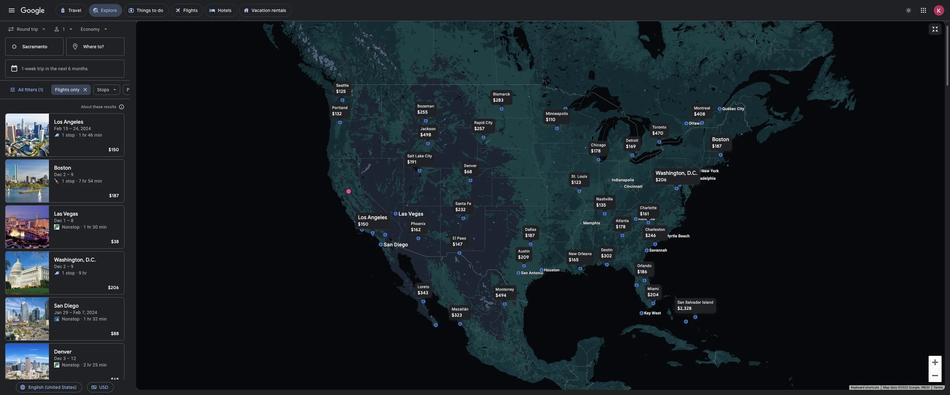 Task type: locate. For each thing, give the bounding box(es) containing it.
0 vertical spatial new
[[702, 169, 710, 173]]

$178 for atlanta $178
[[616, 224, 626, 230]]

week
[[25, 66, 36, 71]]

san down los angeles $150
[[384, 242, 393, 248]]

1 horizontal spatial $178
[[616, 224, 626, 230]]

1 vegas from the left
[[63, 211, 78, 218]]

dec inside las vegas dec 1 – 8
[[54, 218, 62, 223]]

1 vertical spatial d.c.
[[86, 257, 96, 264]]

2 stop from the top
[[66, 179, 75, 184]]

new up $165
[[569, 252, 577, 256]]

nonstop down "3 – 12"
[[62, 363, 80, 368]]

2 horizontal spatial city
[[738, 107, 745, 111]]

frontier image down denver dec 3 – 12 at the bottom of the page
[[54, 363, 59, 368]]

nonstop down 29 – feb
[[62, 317, 80, 322]]

0 horizontal spatial city
[[425, 154, 432, 159]]

diego for san diego
[[394, 242, 408, 248]]

1 vertical spatial 1 stop
[[62, 179, 75, 184]]

125 US dollars text field
[[336, 89, 346, 94]]

$110
[[546, 117, 556, 123]]

1 horizontal spatial d.c.
[[688, 170, 698, 177]]

all filters (1) button
[[6, 82, 49, 98]]

1 vertical spatial $187
[[109, 193, 119, 199]]

san up $2,328
[[678, 301, 685, 305]]

209 US dollars text field
[[518, 255, 529, 260]]

denver up "3 – 12"
[[54, 349, 72, 356]]

2 vertical spatial city
[[425, 154, 432, 159]]

2 las from the left
[[399, 211, 407, 217]]

$283
[[493, 97, 504, 103]]

None field
[[5, 23, 50, 35], [78, 23, 112, 35], [5, 23, 50, 35], [78, 23, 112, 35]]

0 vertical spatial  image
[[81, 224, 82, 231]]

0 horizontal spatial denver
[[54, 349, 72, 356]]

vegas
[[63, 211, 78, 218], [409, 211, 424, 217]]

about these results image
[[114, 99, 129, 115]]

0 vertical spatial $150
[[109, 147, 119, 153]]

fe
[[467, 202, 472, 206]]

1 vertical spatial los
[[358, 215, 367, 221]]

city right lake
[[425, 154, 432, 159]]

vegas up "1 – 8"
[[63, 211, 78, 218]]

 image left "1 hr 30 min" on the bottom left
[[81, 224, 82, 231]]

1 vertical spatial denver
[[54, 349, 72, 356]]

$178 down the atlanta
[[616, 224, 626, 230]]

new up philadelphia
[[702, 169, 710, 173]]

dec
[[54, 172, 62, 177], [54, 218, 62, 223], [54, 264, 62, 269], [54, 356, 62, 361]]

$68 inside denver $68
[[464, 169, 472, 175]]

denver inside denver dec 3 – 12
[[54, 349, 72, 356]]

0 vertical spatial $68
[[464, 169, 472, 175]]

vegas inside map region
[[409, 211, 424, 217]]

boston up $187 text field
[[712, 136, 730, 143]]

frontier image for dec
[[54, 363, 59, 368]]

None text field
[[5, 38, 64, 56]]

hr right "7"
[[83, 179, 87, 184]]

denver $68
[[464, 164, 477, 175]]

hr for 1 hr 32 min
[[87, 317, 91, 322]]

1 vertical spatial 2024
[[87, 310, 97, 315]]

los inside los angeles $150
[[358, 215, 367, 221]]

2 1 stop from the top
[[62, 179, 75, 184]]

2 frontier image from the top
[[54, 363, 59, 368]]

0 horizontal spatial vegas
[[63, 211, 78, 218]]

0 vertical spatial $206
[[656, 177, 667, 183]]

4 dec from the top
[[54, 356, 62, 361]]

0 vertical spatial 2 – 9
[[63, 172, 74, 177]]

frontier image down las vegas dec 1 – 8
[[54, 225, 59, 230]]

343 US dollars text field
[[418, 290, 429, 296]]

las
[[54, 211, 62, 218], [399, 211, 407, 217]]

3 dec from the top
[[54, 264, 62, 269]]

1 horizontal spatial $206
[[656, 177, 667, 183]]

charlotte
[[640, 206, 657, 210]]

$135
[[597, 202, 606, 208]]

d.c. up 9 hr
[[86, 257, 96, 264]]

0 vertical spatial 1 stop
[[62, 133, 75, 138]]

hr for 9 hr
[[83, 271, 87, 276]]

0 horizontal spatial washington,
[[54, 257, 84, 264]]

1 vertical spatial $178
[[616, 224, 626, 230]]

denver dec 3 – 12
[[54, 349, 76, 361]]

los angeles feb 15 – 24, 2024
[[54, 119, 91, 131]]

diego for san diego jan 29 – feb 7, 2024
[[64, 303, 79, 310]]

las vegas dec 1 – 8
[[54, 211, 78, 223]]

1 vertical spatial new
[[569, 252, 577, 256]]

1 las from the left
[[54, 211, 62, 218]]

san left antonio
[[521, 271, 528, 276]]

vegas up phoenix
[[409, 211, 424, 217]]

2 horizontal spatial $187
[[712, 143, 722, 149]]

san inside san diego jan 29 – feb 7, 2024
[[54, 303, 63, 310]]

232 US dollars text field
[[456, 207, 466, 213]]

hr right 2
[[87, 363, 91, 368]]

1 vertical spatial washington,
[[54, 257, 84, 264]]

1 horizontal spatial vegas
[[409, 211, 424, 217]]

0 vertical spatial city
[[738, 107, 745, 111]]

0 horizontal spatial d.c.
[[86, 257, 96, 264]]

vegas for las vegas dec 1 – 8
[[63, 211, 78, 218]]

stop left "7"
[[66, 179, 75, 184]]

54
[[88, 179, 93, 184]]

283 US dollars text field
[[493, 97, 504, 103]]

1 nonstop from the top
[[62, 225, 80, 230]]

diego
[[394, 242, 408, 248], [64, 303, 79, 310]]

2 vertical spatial nonstop
[[62, 363, 80, 368]]

$38
[[111, 239, 119, 245]]

178 US dollars text field
[[616, 224, 626, 230]]

2 dec from the top
[[54, 218, 62, 223]]

1  image from the top
[[81, 224, 82, 231]]

110 US dollars text field
[[546, 117, 556, 123]]

 image
[[81, 224, 82, 231], [81, 362, 82, 369]]

1 vertical spatial stop
[[66, 179, 75, 184]]

0 vertical spatial d.c.
[[688, 170, 698, 177]]

dec inside denver dec 3 – 12
[[54, 356, 62, 361]]

1 stop down 15 – 24,
[[62, 133, 75, 138]]

0 vertical spatial $187
[[712, 143, 722, 149]]

2 2 – 9 from the top
[[63, 264, 74, 269]]

3 stop from the top
[[66, 271, 75, 276]]

1-week trip in the next 6 months
[[21, 66, 88, 71]]

d.c. inside washington, d.c. $206
[[688, 170, 698, 177]]

destin
[[601, 248, 613, 253]]

stop down 15 – 24,
[[66, 133, 75, 138]]

dec up american and frontier icon
[[54, 264, 62, 269]]

1 stop for washington,
[[62, 271, 75, 276]]

0 horizontal spatial los
[[54, 119, 63, 125]]

all filters (1)
[[18, 87, 43, 93]]

boston up "american" "icon"
[[54, 165, 71, 172]]

english
[[28, 385, 44, 391]]

min right "25" in the left of the page
[[99, 363, 107, 368]]

results
[[104, 105, 116, 109]]

usd
[[99, 385, 108, 391]]

los up feb
[[54, 119, 63, 125]]

0 vertical spatial frontier image
[[54, 225, 59, 230]]

0 vertical spatial 2024
[[81, 126, 91, 131]]

1 frontier image from the top
[[54, 225, 59, 230]]

denver up 68 us dollars text box
[[464, 164, 477, 168]]

city right rapid
[[486, 121, 493, 125]]

257 US dollars text field
[[475, 126, 485, 132]]

stops button
[[93, 82, 120, 98]]

0 horizontal spatial diego
[[64, 303, 79, 310]]

0 vertical spatial los
[[54, 119, 63, 125]]

186 US dollars text field
[[638, 269, 648, 275]]

denver
[[464, 164, 477, 168], [54, 349, 72, 356]]

1 vertical spatial $150
[[358, 221, 369, 227]]

0 horizontal spatial new
[[569, 252, 577, 256]]

0 vertical spatial denver
[[464, 164, 477, 168]]

city inside rapid city $257
[[486, 121, 493, 125]]

1 vertical spatial  image
[[81, 362, 82, 369]]

frontier image
[[54, 225, 59, 230], [54, 363, 59, 368]]

2 nonstop from the top
[[62, 317, 80, 322]]

1 horizontal spatial $187
[[525, 233, 535, 239]]

1 vertical spatial diego
[[64, 303, 79, 310]]

keyboard shortcuts button
[[851, 386, 880, 390]]

san up jan on the bottom of the page
[[54, 303, 63, 310]]

lake
[[416, 154, 424, 159]]

boston inside map region
[[712, 136, 730, 143]]

 image
[[81, 316, 82, 323]]

austin
[[518, 249, 530, 254]]

0 vertical spatial angeles
[[64, 119, 83, 125]]

flights only button
[[51, 82, 91, 98]]

hr right 9
[[83, 271, 87, 276]]

denver inside map region
[[464, 164, 477, 168]]

dec up "american" "icon"
[[54, 172, 62, 177]]

(united
[[45, 385, 61, 391]]

$187 for dallas
[[525, 233, 535, 239]]

0 vertical spatial boston
[[712, 136, 730, 143]]

2 vertical spatial stop
[[66, 271, 75, 276]]

victoria
[[338, 89, 352, 93]]

1 horizontal spatial diego
[[394, 242, 408, 248]]

bismarck $283
[[493, 92, 510, 103]]

dec left "3 – 12"
[[54, 356, 62, 361]]

san for san salvador island $2,328
[[678, 301, 685, 305]]

187 US dollars text field
[[525, 233, 535, 239]]

denver for dec
[[54, 349, 72, 356]]

1 horizontal spatial city
[[486, 121, 493, 125]]

boston inside boston dec 2 – 9
[[54, 165, 71, 172]]

nashville $135
[[597, 197, 613, 208]]

2 vegas from the left
[[409, 211, 424, 217]]

las inside map region
[[399, 211, 407, 217]]

1 hr 32 min
[[83, 317, 107, 322]]

denver for $68
[[464, 164, 477, 168]]

0 horizontal spatial $178
[[591, 148, 601, 154]]

filters
[[25, 87, 37, 93]]

min right 30
[[99, 225, 107, 230]]

494 US dollars text field
[[496, 293, 507, 299]]

0 vertical spatial diego
[[394, 242, 408, 248]]

$178 down chicago
[[591, 148, 601, 154]]

$187 inside the boston $187
[[712, 143, 722, 149]]

min
[[94, 133, 102, 138], [94, 179, 102, 184], [99, 225, 107, 230], [99, 317, 107, 322], [99, 363, 107, 368]]

1 horizontal spatial boston
[[712, 136, 730, 143]]

1 vertical spatial $206
[[108, 285, 119, 291]]

washington, inside "washington, d.c. dec 2 – 9"
[[54, 257, 84, 264]]

boston
[[712, 136, 730, 143], [54, 165, 71, 172]]

york
[[711, 169, 719, 173]]

$408
[[694, 111, 706, 117]]

san for san diego
[[384, 242, 393, 248]]

salt lake city $191
[[407, 154, 432, 165]]

178 US dollars text field
[[591, 148, 601, 154]]

washington, up 206 us dollars text box
[[656, 170, 686, 177]]

1 horizontal spatial $150
[[358, 221, 369, 227]]

min right 32
[[99, 317, 107, 322]]

diego inside san diego jan 29 – feb 7, 2024
[[64, 303, 79, 310]]

flights
[[55, 87, 69, 93]]

1 vertical spatial nonstop
[[62, 317, 80, 322]]

1 horizontal spatial new
[[702, 169, 710, 173]]

$68
[[464, 169, 472, 175], [111, 377, 119, 383]]

memphis
[[584, 221, 600, 226]]

0 horizontal spatial $150
[[109, 147, 119, 153]]

washington, inside washington, d.c. $206
[[656, 170, 686, 177]]

trip
[[37, 66, 44, 71]]

view smaller map image
[[932, 25, 940, 33]]

1 stop left 9
[[62, 271, 75, 276]]

$178 inside the chicago $178
[[591, 148, 601, 154]]

states)
[[62, 385, 77, 391]]

city right québec
[[738, 107, 745, 111]]

1 stop down boston dec 2 – 9
[[62, 179, 75, 184]]

san diego jan 29 – feb 7, 2024
[[54, 303, 97, 315]]

nonstop down "1 – 8"
[[62, 225, 80, 230]]

470 US dollars text field
[[653, 130, 664, 136]]

rapid
[[475, 121, 485, 125]]

1 vertical spatial 2 – 9
[[63, 264, 74, 269]]

68 US dollars text field
[[464, 169, 472, 175]]

charlotte $161
[[640, 206, 657, 217]]

2  image from the top
[[81, 362, 82, 369]]

1 horizontal spatial las
[[399, 211, 407, 217]]

city for québec city
[[738, 107, 745, 111]]

15 – 24,
[[63, 126, 79, 131]]

terms
[[934, 386, 943, 390]]

vegas inside las vegas dec 1 – 8
[[63, 211, 78, 218]]

washington, up 9
[[54, 257, 84, 264]]

0 vertical spatial stop
[[66, 133, 75, 138]]

1 1 stop from the top
[[62, 133, 75, 138]]

d.c. inside "washington, d.c. dec 2 – 9"
[[86, 257, 96, 264]]

2024
[[81, 126, 91, 131], [87, 310, 97, 315]]

0 vertical spatial washington,
[[656, 170, 686, 177]]

san for san antonio
[[521, 271, 528, 276]]

key west
[[645, 311, 661, 316]]

$2,328
[[678, 306, 692, 312]]

2 vertical spatial $187
[[525, 233, 535, 239]]

chicago $178
[[591, 143, 606, 154]]

0 horizontal spatial boston
[[54, 165, 71, 172]]

dec left "1 – 8"
[[54, 218, 62, 223]]

0 vertical spatial $178
[[591, 148, 601, 154]]

stop for boston
[[66, 179, 75, 184]]

san inside san salvador island $2,328
[[678, 301, 685, 305]]

jan
[[54, 310, 62, 315]]

stop left 9
[[66, 271, 75, 276]]

stop
[[66, 133, 75, 138], [66, 179, 75, 184], [66, 271, 75, 276]]

1 horizontal spatial los
[[358, 215, 367, 221]]

1 stop from the top
[[66, 133, 75, 138]]

american and frontier image
[[54, 271, 59, 276]]

d.c. left new york
[[688, 170, 698, 177]]

150 US dollars text field
[[358, 221, 369, 227]]

angeles up 15 – 24,
[[64, 119, 83, 125]]

angeles inside los angeles $150
[[368, 215, 387, 221]]

2024 up 1 hr 46 min
[[81, 126, 91, 131]]

1-week trip in the next 6 months button
[[5, 60, 124, 78]]

los for los angeles $150
[[358, 215, 367, 221]]

angeles up 150 us dollars text field
[[368, 215, 387, 221]]

1 horizontal spatial $68
[[464, 169, 472, 175]]

1 button
[[51, 21, 77, 37]]

detroit $169
[[626, 138, 639, 149]]

vegas for las vegas
[[409, 211, 424, 217]]

$150
[[109, 147, 119, 153], [358, 221, 369, 227]]

québec city
[[723, 107, 745, 111]]

hr left 30
[[87, 225, 91, 230]]

feb
[[54, 126, 62, 131]]

1 2 – 9 from the top
[[63, 172, 74, 177]]

los up 150 us dollars text field
[[358, 215, 367, 221]]

3 1 stop from the top
[[62, 271, 75, 276]]

new york
[[702, 169, 719, 173]]

1 vertical spatial frontier image
[[54, 363, 59, 368]]

american image
[[54, 179, 59, 184]]

bismarck
[[493, 92, 510, 97]]

 image left 2
[[81, 362, 82, 369]]

1 horizontal spatial denver
[[464, 164, 477, 168]]

1 vertical spatial boston
[[54, 165, 71, 172]]

houston
[[544, 268, 560, 273]]

hr
[[83, 133, 87, 138], [83, 179, 87, 184], [87, 225, 91, 230], [83, 271, 87, 276], [87, 317, 91, 322], [87, 363, 91, 368]]

0 horizontal spatial angeles
[[64, 119, 83, 125]]

2024 up 1 hr 32 min
[[87, 310, 97, 315]]

3 nonstop from the top
[[62, 363, 80, 368]]

angeles inside los angeles feb 15 – 24, 2024
[[64, 119, 83, 125]]

nonstop for vegas
[[62, 225, 80, 230]]

new inside new orleans $165
[[569, 252, 577, 256]]

1 dec from the top
[[54, 172, 62, 177]]

1 vertical spatial angeles
[[368, 215, 387, 221]]

$178 inside atlanta $178
[[616, 224, 626, 230]]

diego inside map region
[[394, 242, 408, 248]]

$187 inside dallas $187
[[525, 233, 535, 239]]

Where to? text field
[[66, 38, 124, 56]]

1 horizontal spatial washington,
[[656, 170, 686, 177]]

new for new orleans $165
[[569, 252, 577, 256]]

las inside las vegas dec 1 – 8
[[54, 211, 62, 218]]

246 US dollars text field
[[646, 233, 656, 239]]

west
[[652, 311, 661, 316]]

nonstop for dec
[[62, 363, 80, 368]]

hr left 46
[[83, 133, 87, 138]]

1 horizontal spatial angeles
[[368, 215, 387, 221]]

$132
[[332, 111, 342, 117]]

0 vertical spatial nonstop
[[62, 225, 80, 230]]

data
[[891, 386, 898, 390]]

dec inside boston dec 2 – 9
[[54, 172, 62, 177]]

stops
[[97, 87, 109, 93]]

spirit and united image
[[54, 133, 59, 138]]

jackson
[[421, 127, 436, 131]]

québec
[[723, 107, 736, 111]]

$302
[[601, 253, 612, 259]]

 image for las vegas
[[81, 224, 82, 231]]

los inside los angeles feb 15 – 24, 2024
[[54, 119, 63, 125]]

187 US dollars text field
[[712, 143, 722, 149]]

1 vertical spatial $68
[[111, 377, 119, 383]]

angeles for los angeles $150
[[368, 215, 387, 221]]

204 US dollars text field
[[648, 292, 659, 298]]

english (united states) button
[[16, 380, 82, 396]]

123 US dollars text field
[[572, 180, 581, 185]]

1 vertical spatial city
[[486, 121, 493, 125]]

hr left 32
[[87, 317, 91, 322]]

0 horizontal spatial $187
[[109, 193, 119, 199]]

rapid city $257
[[475, 121, 493, 132]]

portland
[[332, 106, 348, 110]]

0 horizontal spatial las
[[54, 211, 62, 218]]

2 vertical spatial 1 stop
[[62, 271, 75, 276]]

frontier image for vegas
[[54, 225, 59, 230]]

angeles
[[64, 119, 83, 125], [368, 215, 387, 221]]

city inside salt lake city $191
[[425, 154, 432, 159]]



Task type: vqa. For each thing, say whether or not it's contained in the screenshot.


Task type: describe. For each thing, give the bounding box(es) containing it.
2 – 9 inside boston dec 2 – 9
[[63, 172, 74, 177]]

washington, for washington, d.c. dec 2 – 9
[[54, 257, 84, 264]]

191 US dollars text field
[[407, 159, 417, 165]]

orleans
[[578, 252, 592, 256]]

las for las vegas dec 1 – 8
[[54, 211, 62, 218]]

charleston
[[646, 228, 665, 232]]

$323
[[452, 313, 462, 318]]

1 hr 30 min
[[83, 225, 107, 230]]

323 US dollars text field
[[452, 313, 462, 318]]

min for san diego
[[99, 317, 107, 322]]

$187 for boston
[[712, 143, 722, 149]]

2 hr 25 min
[[83, 363, 107, 368]]

min right 54
[[94, 179, 102, 184]]

$162
[[411, 227, 421, 233]]

dallas $187
[[525, 228, 537, 239]]

map region
[[83, 3, 951, 396]]

savannah
[[650, 248, 668, 253]]

main menu image
[[8, 6, 16, 14]]

months
[[72, 66, 88, 71]]

147 US dollars text field
[[453, 242, 463, 247]]

162 US dollars text field
[[411, 227, 421, 233]]

$255
[[418, 109, 428, 115]]

408 US dollars text field
[[694, 111, 706, 117]]

2024 inside san diego jan 29 – feb 7, 2024
[[87, 310, 97, 315]]

minneapolis
[[546, 112, 568, 116]]

louis
[[578, 174, 588, 179]]

washington, d.c. $206
[[656, 170, 698, 183]]

the
[[50, 66, 57, 71]]

loreto
[[418, 285, 430, 290]]

st.
[[572, 174, 577, 179]]

161 US dollars text field
[[640, 211, 649, 217]]

seattle $125
[[336, 83, 349, 94]]

$204
[[648, 292, 659, 298]]

206 US dollars text field
[[656, 177, 667, 183]]

keyboard shortcuts
[[851, 386, 880, 390]]

next
[[58, 66, 67, 71]]

las vegas
[[399, 211, 424, 217]]

st. louis $123
[[572, 174, 588, 185]]

nonstop for diego
[[62, 317, 80, 322]]

1 inside popup button
[[63, 27, 65, 32]]

$147
[[453, 242, 463, 247]]

187 US dollars text field
[[109, 193, 119, 199]]

32
[[93, 317, 98, 322]]

$494
[[496, 293, 507, 299]]

san antonio
[[521, 271, 543, 276]]

9 hr
[[79, 271, 87, 276]]

2 – 9 inside "washington, d.c. dec 2 – 9"
[[63, 264, 74, 269]]

bozeman
[[418, 104, 434, 109]]

santa
[[456, 202, 466, 206]]

 image for denver
[[81, 362, 82, 369]]

las for las vegas
[[399, 211, 407, 217]]

(1)
[[38, 87, 43, 93]]

0 horizontal spatial $206
[[108, 285, 119, 291]]

loreto $343
[[418, 285, 430, 296]]

38 US dollars text field
[[111, 239, 119, 245]]

7
[[79, 179, 81, 184]]

169 US dollars text field
[[626, 144, 636, 149]]

destin $302
[[601, 248, 613, 259]]

1 – 8
[[63, 218, 74, 223]]

salt
[[407, 154, 415, 159]]

montreal $408
[[694, 106, 711, 117]]

206 US dollars text field
[[108, 285, 119, 291]]

25
[[93, 363, 98, 368]]

d.c. for washington, d.c. $206
[[688, 170, 698, 177]]

boston for boston $187
[[712, 136, 730, 143]]

price button
[[123, 82, 149, 98]]

0 horizontal spatial $68
[[111, 377, 119, 383]]

302 US dollars text field
[[601, 253, 612, 259]]

toronto
[[653, 125, 667, 130]]

indianapolis
[[612, 178, 634, 183]]

135 US dollars text field
[[597, 202, 606, 208]]

flights only
[[55, 87, 80, 93]]

min for denver
[[99, 363, 107, 368]]

©2023
[[898, 386, 909, 390]]

88 US dollars text field
[[111, 331, 119, 337]]

stop for washington,
[[66, 271, 75, 276]]

d.c. for washington, d.c. dec 2 – 9
[[86, 257, 96, 264]]

price
[[127, 87, 138, 93]]

2328 US dollars text field
[[678, 306, 692, 312]]

$150 inside los angeles $150
[[358, 221, 369, 227]]

new orleans $165
[[569, 252, 592, 263]]

los for los angeles feb 15 – 24, 2024
[[54, 119, 63, 125]]

46
[[88, 133, 93, 138]]

165 US dollars text field
[[569, 257, 579, 263]]

washington, for washington, d.c. $206
[[656, 170, 686, 177]]

$206 inside washington, d.c. $206
[[656, 177, 667, 183]]

2024 inside los angeles feb 15 – 24, 2024
[[81, 126, 91, 131]]

loading results progress bar
[[0, 21, 951, 22]]

new for new york
[[702, 169, 710, 173]]

charleston $246
[[646, 228, 665, 239]]

pittsburgh
[[658, 172, 677, 176]]

$257
[[475, 126, 485, 132]]

alaska image
[[54, 317, 59, 322]]

$232
[[456, 207, 466, 213]]

mazatlán
[[452, 307, 469, 312]]

1 stop for boston
[[62, 179, 75, 184]]

hr for 1 hr 30 min
[[87, 225, 91, 230]]

$161
[[640, 211, 649, 217]]

san for san diego jan 29 – feb 7, 2024
[[54, 303, 63, 310]]

key
[[645, 311, 651, 316]]

hr for 1 hr 46 min
[[83, 133, 87, 138]]

7 hr 54 min
[[79, 179, 102, 184]]

150 US dollars text field
[[109, 147, 119, 153]]

island
[[703, 301, 714, 305]]

phoenix $162
[[411, 222, 426, 233]]

132 US dollars text field
[[332, 111, 342, 117]]

chicago
[[591, 143, 606, 148]]

washington, d.c. dec 2 – 9
[[54, 257, 96, 269]]

$470
[[653, 130, 664, 136]]

stop for los
[[66, 133, 75, 138]]

498 US dollars text field
[[421, 132, 431, 138]]

$178 for chicago $178
[[591, 148, 601, 154]]

1 hr 46 min
[[79, 133, 102, 138]]

paso
[[457, 236, 467, 241]]

$165
[[569, 257, 579, 263]]

cincinnati
[[624, 184, 643, 189]]

$88
[[111, 331, 119, 337]]

1 stop for los
[[62, 133, 75, 138]]

city for rapid city $257
[[486, 121, 493, 125]]

angeles for los angeles feb 15 – 24, 2024
[[64, 119, 83, 125]]

$123
[[572, 180, 581, 185]]

boston for boston dec 2 – 9
[[54, 165, 71, 172]]

change appearance image
[[901, 3, 917, 18]]

255 US dollars text field
[[418, 109, 428, 115]]

$169
[[626, 144, 636, 149]]

about these results
[[81, 105, 116, 109]]

hr for 2 hr 25 min
[[87, 363, 91, 368]]

7,
[[82, 310, 86, 315]]

antonio
[[529, 271, 543, 276]]

min for las vegas
[[99, 225, 107, 230]]

hr for 7 hr 54 min
[[83, 179, 87, 184]]

atlanta
[[616, 219, 629, 223]]

min right 46
[[94, 133, 102, 138]]

boston dec 2 – 9
[[54, 165, 74, 177]]

29 – feb
[[63, 310, 81, 315]]

68 US dollars text field
[[111, 377, 119, 383]]

shortcuts
[[866, 386, 880, 390]]

$191
[[407, 159, 417, 165]]

miami
[[648, 287, 659, 291]]

dec inside "washington, d.c. dec 2 – 9"
[[54, 264, 62, 269]]

$125
[[336, 89, 346, 94]]

montreal
[[694, 106, 711, 111]]

terms link
[[934, 386, 943, 390]]

beach
[[679, 234, 690, 239]]



